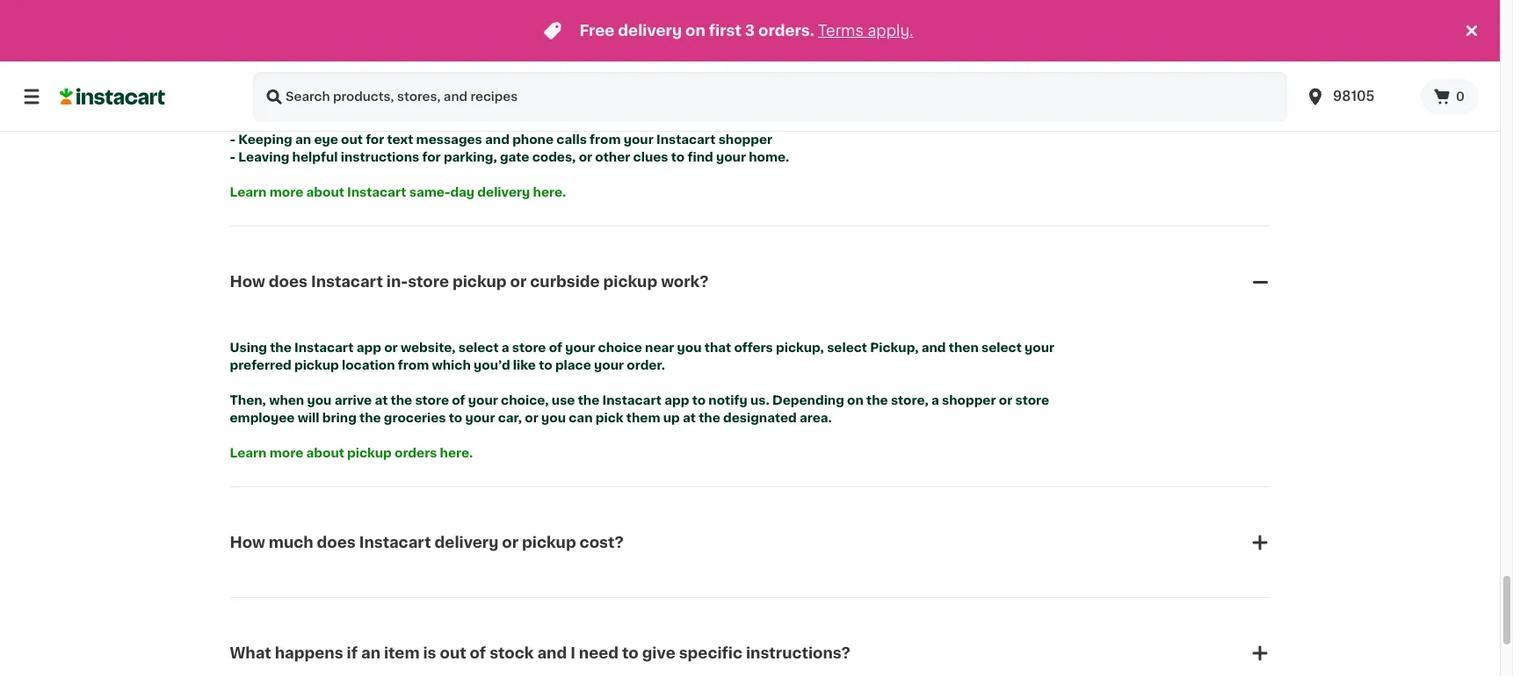 Task type: describe. For each thing, give the bounding box(es) containing it.
1 vertical spatial choose
[[444, 64, 492, 76]]

i
[[571, 647, 576, 661]]

delivery inside dropdown button
[[435, 536, 499, 550]]

home.
[[749, 151, 790, 164]]

schedule
[[721, 46, 780, 58]]

the inside using the instacart app or website, select a store of your choice near you that offers pickup, select pickup, and then select your preferred pickup location from which you'd like to place your order.
[[270, 342, 292, 354]]

how much does instacart delivery or pickup cost?
[[230, 536, 624, 550]]

the down notify
[[699, 412, 721, 424]]

fit
[[780, 64, 795, 76]]

best
[[257, 46, 286, 58]]

instructions
[[341, 151, 419, 164]]

to right groceries
[[449, 412, 463, 424]]

that inside the best part about instacart is that you can choose when you would like to schedule your delivery. you can get same-day delivery in as fast as one hour, or choose a dropoff time for later in the day or week to fit your schedule.
[[436, 46, 463, 58]]

if
[[347, 647, 358, 661]]

near
[[645, 342, 674, 354]]

fast
[[318, 64, 343, 76]]

location
[[342, 359, 395, 372]]

choice,
[[501, 394, 549, 407]]

a inside the best part about instacart is that you can choose when you would like to schedule your delivery. you can get same-day delivery in as fast as one hour, or choose a dropoff time for later in the day or week to fit your schedule.
[[494, 64, 502, 76]]

messages
[[416, 134, 482, 146]]

when inside then, when you arrive at the store of your choice, use the instacart app to notify us. depending on the store, a shopper or store employee will bring the groceries to your car, or you can pick them up at the designated area.
[[269, 394, 304, 407]]

need
[[579, 647, 619, 661]]

you'd
[[474, 359, 510, 372]]

offers
[[734, 342, 773, 354]]

1 98105 button from the left
[[1295, 72, 1421, 121]]

free
[[580, 24, 615, 38]]

cost?
[[580, 536, 624, 550]]

parking,
[[444, 151, 497, 164]]

website,
[[401, 342, 456, 354]]

an inside dropdown button
[[361, 647, 381, 661]]

employee
[[230, 412, 295, 424]]

your down choice
[[594, 359, 624, 372]]

specific
[[679, 647, 743, 661]]

using the instacart app or website, select a store of your choice near you that offers pickup, select pickup, and then select your preferred pickup location from which you'd like to place your order.
[[230, 342, 1058, 372]]

1 vertical spatial same-
[[409, 187, 450, 199]]

shopper inside "to make sure you get your delivery as scheduled, we recommend— - turning on notifications for the instacart app - keeping an eye out for text messages and phone calls from your instacart shopper - leaving helpful instructions for parking, gate codes, or other clues to find your home."
[[719, 134, 773, 146]]

area.
[[800, 412, 832, 424]]

orders.
[[759, 24, 815, 38]]

0 button
[[1421, 79, 1479, 114]]

about inside the best part about instacart is that you can choose when you would like to schedule your delivery. you can get same-day delivery in as fast as one hour, or choose a dropoff time for later in the day or week to fit your schedule.
[[319, 46, 357, 58]]

1 select from the left
[[459, 342, 499, 354]]

Search field
[[253, 72, 1288, 121]]

them
[[627, 412, 661, 424]]

more for learn more about pickup orders here.
[[270, 447, 303, 460]]

scheduled,
[[477, 99, 549, 111]]

clues
[[633, 151, 668, 164]]

hour,
[[391, 64, 424, 76]]

2 select from the left
[[827, 342, 867, 354]]

time
[[557, 64, 587, 76]]

you inside using the instacart app or website, select a store of your choice near you that offers pickup, select pickup, and then select your preferred pickup location from which you'd like to place your order.
[[677, 342, 702, 354]]

what happens if an item is out of stock and i need to give specific instructions?
[[230, 647, 851, 661]]

delivery inside limited time offer region
[[618, 24, 682, 38]]

3 - from the top
[[230, 151, 236, 164]]

store inside dropdown button
[[408, 275, 449, 289]]

of for stock
[[470, 647, 486, 661]]

your down one
[[370, 99, 400, 111]]

to left notify
[[692, 394, 706, 407]]

2 - from the top
[[230, 134, 236, 146]]

curbside
[[530, 275, 600, 289]]

the right use
[[578, 394, 600, 407]]

learn more about instacart same-day delivery here. link
[[230, 187, 566, 199]]

how for how does instacart in-store pickup or curbside pickup work?
[[230, 275, 265, 289]]

or inside using the instacart app or website, select a store of your choice near you that offers pickup, select pickup, and then select your preferred pickup location from which you'd like to place your order.
[[384, 342, 398, 354]]

how does instacart in-store pickup or curbside pickup work? button
[[230, 251, 1271, 314]]

to
[[230, 99, 246, 111]]

place
[[555, 359, 591, 372]]

to make sure you get your delivery as scheduled, we recommend— - turning on notifications for the instacart app - keeping an eye out for text messages and phone calls from your instacart shopper - leaving helpful instructions for parking, gate codes, or other clues to find your home.
[[230, 99, 790, 164]]

delivery inside "to make sure you get your delivery as scheduled, we recommend— - turning on notifications for the instacart app - keeping an eye out for text messages and phone calls from your instacart shopper - leaving helpful instructions for parking, gate codes, or other clues to find your home."
[[403, 99, 456, 111]]

make
[[248, 99, 284, 111]]

the inside "to make sure you get your delivery as scheduled, we recommend— - turning on notifications for the instacart app - keeping an eye out for text messages and phone calls from your instacart shopper - leaving helpful instructions for parking, gate codes, or other clues to find your home."
[[418, 116, 440, 129]]

the
[[230, 46, 254, 58]]

app inside then, when you arrive at the store of your choice, use the instacart app to notify us. depending on the store, a shopper or store employee will bring the groceries to your car, or you can pick them up at the designated area.
[[665, 394, 689, 407]]

on inside limited time offer region
[[686, 24, 706, 38]]

and inside using the instacart app or website, select a store of your choice near you that offers pickup, select pickup, and then select your preferred pickup location from which you'd like to place your order.
[[922, 342, 946, 354]]

out inside "to make sure you get your delivery as scheduled, we recommend— - turning on notifications for the instacart app - keeping an eye out for text messages and phone calls from your instacart shopper - leaving helpful instructions for parking, gate codes, or other clues to find your home."
[[341, 134, 363, 146]]

1 horizontal spatial here.
[[533, 187, 566, 199]]

your right find
[[716, 151, 746, 164]]

dropoff
[[505, 64, 554, 76]]

your up fit
[[783, 46, 813, 58]]

get inside the best part about instacart is that you can choose when you would like to schedule your delivery. you can get same-day delivery in as fast as one hour, or choose a dropoff time for later in the day or week to fit your schedule.
[[929, 46, 951, 58]]

that inside using the instacart app or website, select a store of your choice near you that offers pickup, select pickup, and then select your preferred pickup location from which you'd like to place your order.
[[705, 342, 731, 354]]

app inside using the instacart app or website, select a store of your choice near you that offers pickup, select pickup, and then select your preferred pickup location from which you'd like to place your order.
[[357, 342, 381, 354]]

give
[[642, 647, 676, 661]]

1 vertical spatial at
[[683, 412, 696, 424]]

then,
[[230, 394, 266, 407]]

arrive
[[335, 394, 372, 407]]

for up text
[[397, 116, 415, 129]]

learn more about pickup orders here. link
[[230, 447, 473, 460]]

which
[[432, 359, 471, 372]]

about for instacart
[[306, 187, 344, 199]]

happens
[[275, 647, 343, 661]]

leaving
[[238, 151, 289, 164]]

how for how much does instacart delivery or pickup cost?
[[230, 536, 265, 550]]

recommend—
[[573, 99, 666, 111]]

using
[[230, 342, 267, 354]]

sure
[[287, 99, 316, 111]]

order.
[[627, 359, 665, 372]]

your right fit
[[798, 64, 827, 76]]

app inside "to make sure you get your delivery as scheduled, we recommend— - turning on notifications for the instacart app - keeping an eye out for text messages and phone calls from your instacart shopper - leaving helpful instructions for parking, gate codes, or other clues to find your home."
[[505, 116, 529, 129]]

depending
[[773, 394, 845, 407]]

find
[[688, 151, 713, 164]]

other
[[595, 151, 631, 164]]

how does instacart in-store pickup or curbside pickup work?
[[230, 275, 709, 289]]

use
[[552, 394, 575, 407]]

schedule.
[[830, 64, 894, 76]]

the best part about instacart is that you can choose when you would like to schedule your delivery. you can get same-day delivery in as fast as one hour, or choose a dropoff time for later in the day or week to fit your schedule.
[[230, 46, 1022, 76]]

bring
[[322, 412, 357, 424]]

you up scheduled,
[[466, 46, 490, 58]]

delivery.
[[816, 46, 872, 58]]

pickup,
[[870, 342, 919, 354]]

notify
[[709, 394, 748, 407]]

for up instructions at the left top of the page
[[366, 134, 384, 146]]

pickup left work?
[[603, 275, 658, 289]]

you
[[875, 46, 899, 58]]

later
[[611, 64, 641, 76]]

part
[[289, 46, 316, 58]]

and inside what happens if an item is out of stock and i need to give specific instructions? dropdown button
[[537, 647, 567, 661]]

out inside dropdown button
[[440, 647, 466, 661]]

3 select from the left
[[982, 342, 1022, 354]]

0 vertical spatial day
[[995, 46, 1019, 58]]

the down 'arrive'
[[360, 412, 381, 424]]

is for item
[[423, 647, 436, 661]]

for down messages
[[422, 151, 441, 164]]

98105
[[1333, 90, 1375, 103]]

1 horizontal spatial choose
[[520, 46, 568, 58]]

how much does instacart delivery or pickup cost? button
[[230, 511, 1271, 574]]

pickup right in- in the left of the page
[[453, 275, 507, 289]]

you down use
[[541, 412, 566, 424]]

text
[[387, 134, 413, 146]]

terms apply. link
[[818, 24, 914, 38]]



Task type: locate. For each thing, give the bounding box(es) containing it.
1 vertical spatial get
[[346, 99, 368, 111]]

2 horizontal spatial and
[[922, 342, 946, 354]]

an inside "to make sure you get your delivery as scheduled, we recommend— - turning on notifications for the instacart app - keeping an eye out for text messages and phone calls from your instacart shopper - leaving helpful instructions for parking, gate codes, or other clues to find your home."
[[295, 134, 311, 146]]

in down the part on the top left
[[285, 64, 297, 76]]

is for instacart
[[422, 46, 433, 58]]

of for your
[[452, 394, 465, 407]]

1 vertical spatial of
[[452, 394, 465, 407]]

from
[[590, 134, 621, 146], [398, 359, 429, 372]]

0 vertical spatial that
[[436, 46, 463, 58]]

much
[[269, 536, 313, 550]]

calls
[[557, 134, 587, 146]]

as
[[300, 64, 315, 76], [346, 64, 361, 76], [459, 99, 474, 111]]

your left car,
[[465, 412, 495, 424]]

0 horizontal spatial choose
[[444, 64, 492, 76]]

notifications
[[311, 116, 394, 129]]

2 vertical spatial app
[[665, 394, 689, 407]]

you right near
[[677, 342, 702, 354]]

keeping
[[238, 134, 292, 146]]

the up messages
[[418, 116, 440, 129]]

does right much
[[317, 536, 356, 550]]

select right then
[[982, 342, 1022, 354]]

to
[[704, 46, 718, 58], [764, 64, 778, 76], [671, 151, 685, 164], [539, 359, 553, 372], [692, 394, 706, 407], [449, 412, 463, 424], [622, 647, 639, 661]]

your up car,
[[468, 394, 498, 407]]

then
[[949, 342, 979, 354]]

to left place
[[539, 359, 553, 372]]

delivery
[[618, 24, 682, 38], [230, 64, 283, 76], [403, 99, 456, 111], [478, 187, 530, 199], [435, 536, 499, 550]]

2 horizontal spatial of
[[549, 342, 563, 354]]

like right would
[[678, 46, 701, 58]]

for right the time
[[589, 64, 608, 76]]

out
[[341, 134, 363, 146], [440, 647, 466, 661]]

1 vertical spatial out
[[440, 647, 466, 661]]

on
[[686, 24, 706, 38], [291, 116, 308, 129], [847, 394, 864, 407]]

and inside "to make sure you get your delivery as scheduled, we recommend— - turning on notifications for the instacart app - keeping an eye out for text messages and phone calls from your instacart shopper - leaving helpful instructions for parking, gate codes, or other clues to find your home."
[[485, 134, 510, 146]]

0 horizontal spatial on
[[291, 116, 308, 129]]

turning
[[238, 116, 289, 129]]

shopper up 'home.'
[[719, 134, 773, 146]]

item
[[384, 647, 420, 661]]

1 horizontal spatial get
[[929, 46, 951, 58]]

or inside "to make sure you get your delivery as scheduled, we recommend— - turning on notifications for the instacart app - keeping an eye out for text messages and phone calls from your instacart shopper - leaving helpful instructions for parking, gate codes, or other clues to find your home."
[[579, 151, 592, 164]]

0 vertical spatial more
[[270, 187, 303, 199]]

0 horizontal spatial and
[[485, 134, 510, 146]]

at right up
[[683, 412, 696, 424]]

to inside using the instacart app or website, select a store of your choice near you that offers pickup, select pickup, and then select your preferred pickup location from which you'd like to place your order.
[[539, 359, 553, 372]]

1 vertical spatial and
[[922, 342, 946, 354]]

of left stock
[[470, 647, 486, 661]]

choose
[[520, 46, 568, 58], [444, 64, 492, 76]]

as inside "to make sure you get your delivery as scheduled, we recommend— - turning on notifications for the instacart app - keeping an eye out for text messages and phone calls from your instacart shopper - leaving helpful instructions for parking, gate codes, or other clues to find your home."
[[459, 99, 474, 111]]

as left one
[[346, 64, 361, 76]]

of up place
[[549, 342, 563, 354]]

0 vertical spatial at
[[375, 394, 388, 407]]

1 vertical spatial on
[[291, 116, 308, 129]]

2 vertical spatial day
[[450, 187, 475, 199]]

about down helpful
[[306, 187, 344, 199]]

1 vertical spatial like
[[513, 359, 536, 372]]

shopper down then
[[942, 394, 996, 407]]

learn for learn more about instacart same-day delivery here.
[[230, 187, 267, 199]]

more down leaving
[[270, 187, 303, 199]]

0 vertical spatial about
[[319, 46, 357, 58]]

1 vertical spatial from
[[398, 359, 429, 372]]

0 horizontal spatial of
[[452, 394, 465, 407]]

free delivery on first 3 orders. terms apply.
[[580, 24, 914, 38]]

- left 'keeping'
[[230, 134, 236, 146]]

pick
[[596, 412, 624, 424]]

can up dropoff in the top left of the page
[[493, 46, 517, 58]]

1 horizontal spatial of
[[470, 647, 486, 661]]

phone
[[513, 134, 554, 146]]

first
[[709, 24, 742, 38]]

0 horizontal spatial when
[[269, 394, 304, 407]]

2 in from the left
[[644, 64, 656, 76]]

1 vertical spatial when
[[269, 394, 304, 407]]

is right item
[[423, 647, 436, 661]]

an right if
[[361, 647, 381, 661]]

when inside the best part about instacart is that you can choose when you would like to schedule your delivery. you can get same-day delivery in as fast as one hour, or choose a dropoff time for later in the day or week to fit your schedule.
[[571, 46, 606, 58]]

0 vertical spatial how
[[230, 275, 265, 289]]

shopper inside then, when you arrive at the store of your choice, use the instacart app to notify us. depending on the store, a shopper or store employee will bring the groceries to your car, or you can pick them up at the designated area.
[[942, 394, 996, 407]]

your up place
[[565, 342, 595, 354]]

can right you
[[902, 46, 926, 58]]

2 horizontal spatial day
[[995, 46, 1019, 58]]

here. down codes,
[[533, 187, 566, 199]]

2 horizontal spatial as
[[459, 99, 474, 111]]

2 vertical spatial a
[[932, 394, 939, 407]]

2 horizontal spatial can
[[902, 46, 926, 58]]

1 - from the top
[[230, 116, 236, 129]]

0 vertical spatial of
[[549, 342, 563, 354]]

1 horizontal spatial an
[[361, 647, 381, 661]]

to inside dropdown button
[[622, 647, 639, 661]]

None search field
[[253, 72, 1288, 121]]

0 horizontal spatial can
[[493, 46, 517, 58]]

of inside using the instacart app or website, select a store of your choice near you that offers pickup, select pickup, and then select your preferred pickup location from which you'd like to place your order.
[[549, 342, 563, 354]]

on inside "to make sure you get your delivery as scheduled, we recommend— - turning on notifications for the instacart app - keeping an eye out for text messages and phone calls from your instacart shopper - leaving helpful instructions for parking, gate codes, or other clues to find your home."
[[291, 116, 308, 129]]

and left i
[[537, 647, 567, 661]]

out down notifications at the top left of the page
[[341, 134, 363, 146]]

same- inside the best part about instacart is that you can choose when you would like to schedule your delivery. you can get same-day delivery in as fast as one hour, or choose a dropoff time for later in the day or week to fit your schedule.
[[954, 46, 995, 58]]

1 horizontal spatial can
[[569, 412, 593, 424]]

0 vertical spatial from
[[590, 134, 621, 146]]

stock
[[490, 647, 534, 661]]

about for pickup
[[306, 447, 344, 460]]

the left store,
[[867, 394, 888, 407]]

when down free
[[571, 46, 606, 58]]

get inside "to make sure you get your delivery as scheduled, we recommend— - turning on notifications for the instacart app - keeping an eye out for text messages and phone calls from your instacart shopper - leaving helpful instructions for parking, gate codes, or other clues to find your home."
[[346, 99, 368, 111]]

0 vertical spatial out
[[341, 134, 363, 146]]

same- down parking,
[[409, 187, 450, 199]]

get
[[929, 46, 951, 58], [346, 99, 368, 111]]

2 vertical spatial and
[[537, 647, 567, 661]]

0 vertical spatial and
[[485, 134, 510, 146]]

car,
[[498, 412, 522, 424]]

on inside then, when you arrive at the store of your choice, use the instacart app to notify us. depending on the store, a shopper or store employee will bring the groceries to your car, or you can pick them up at the designated area.
[[847, 394, 864, 407]]

preferred
[[230, 359, 292, 372]]

1 vertical spatial shopper
[[942, 394, 996, 407]]

1 horizontal spatial and
[[537, 647, 567, 661]]

0 horizontal spatial like
[[513, 359, 536, 372]]

0 vertical spatial learn
[[230, 187, 267, 199]]

how up using
[[230, 275, 265, 289]]

app
[[505, 116, 529, 129], [357, 342, 381, 354], [665, 394, 689, 407]]

- left leaving
[[230, 151, 236, 164]]

select right pickup,
[[827, 342, 867, 354]]

you up notifications at the top left of the page
[[318, 99, 343, 111]]

you inside "to make sure you get your delivery as scheduled, we recommend— - turning on notifications for the instacart app - keeping an eye out for text messages and phone calls from your instacart shopper - leaving helpful instructions for parking, gate codes, or other clues to find your home."
[[318, 99, 343, 111]]

to left fit
[[764, 64, 778, 76]]

to inside "to make sure you get your delivery as scheduled, we recommend— - turning on notifications for the instacart app - keeping an eye out for text messages and phone calls from your instacart shopper - leaving helpful instructions for parking, gate codes, or other clues to find your home."
[[671, 151, 685, 164]]

2 how from the top
[[230, 536, 265, 550]]

when up will
[[269, 394, 304, 407]]

for inside the best part about instacart is that you can choose when you would like to schedule your delivery. you can get same-day delivery in as fast as one hour, or choose a dropoff time for later in the day or week to fit your schedule.
[[589, 64, 608, 76]]

the down would
[[659, 64, 680, 76]]

instructions?
[[746, 647, 851, 661]]

1 horizontal spatial select
[[827, 342, 867, 354]]

1 vertical spatial how
[[230, 536, 265, 550]]

choose up scheduled,
[[444, 64, 492, 76]]

more down will
[[270, 447, 303, 460]]

1 horizontal spatial at
[[683, 412, 696, 424]]

0 horizontal spatial here.
[[440, 447, 473, 460]]

0 horizontal spatial select
[[459, 342, 499, 354]]

from down website,
[[398, 359, 429, 372]]

1 horizontal spatial in
[[644, 64, 656, 76]]

groceries
[[384, 412, 446, 424]]

instacart
[[360, 46, 419, 58], [443, 116, 502, 129], [657, 134, 716, 146], [347, 187, 406, 199], [311, 275, 383, 289], [294, 342, 354, 354], [603, 394, 662, 407], [359, 536, 431, 550]]

1 horizontal spatial app
[[505, 116, 529, 129]]

2 98105 button from the left
[[1305, 72, 1411, 121]]

an up helpful
[[295, 134, 311, 146]]

the
[[659, 64, 680, 76], [418, 116, 440, 129], [270, 342, 292, 354], [391, 394, 412, 407], [578, 394, 600, 407], [867, 394, 888, 407], [360, 412, 381, 424], [699, 412, 721, 424]]

that
[[436, 46, 463, 58], [705, 342, 731, 354]]

1 horizontal spatial from
[[590, 134, 621, 146]]

1 vertical spatial does
[[317, 536, 356, 550]]

0 vertical spatial app
[[505, 116, 529, 129]]

work?
[[661, 275, 709, 289]]

out right item
[[440, 647, 466, 661]]

app up up
[[665, 394, 689, 407]]

then, when you arrive at the store of your choice, use the instacart app to notify us. depending on the store, a shopper or store employee will bring the groceries to your car, or you can pick them up at the designated area.
[[230, 394, 1052, 424]]

you up will
[[307, 394, 332, 407]]

1 learn from the top
[[230, 187, 267, 199]]

apply.
[[868, 24, 914, 38]]

learn more about pickup orders here.
[[230, 447, 473, 460]]

for
[[589, 64, 608, 76], [397, 116, 415, 129], [366, 134, 384, 146], [422, 151, 441, 164]]

as up messages
[[459, 99, 474, 111]]

- down 'to'
[[230, 116, 236, 129]]

2 more from the top
[[270, 447, 303, 460]]

delivery inside the best part about instacart is that you can choose when you would like to schedule your delivery. you can get same-day delivery in as fast as one hour, or choose a dropoff time for later in the day or week to fit your schedule.
[[230, 64, 283, 76]]

0 horizontal spatial out
[[341, 134, 363, 146]]

0 vertical spatial does
[[269, 275, 308, 289]]

instacart inside using the instacart app or website, select a store of your choice near you that offers pickup, select pickup, and then select your preferred pickup location from which you'd like to place your order.
[[294, 342, 354, 354]]

1 horizontal spatial that
[[705, 342, 731, 354]]

how
[[230, 275, 265, 289], [230, 536, 265, 550]]

store
[[408, 275, 449, 289], [512, 342, 546, 354], [415, 394, 449, 407], [1016, 394, 1050, 407]]

1 horizontal spatial on
[[686, 24, 706, 38]]

1 vertical spatial that
[[705, 342, 731, 354]]

in down would
[[644, 64, 656, 76]]

eye
[[314, 134, 338, 146]]

1 horizontal spatial like
[[678, 46, 701, 58]]

2 horizontal spatial app
[[665, 394, 689, 407]]

1 how from the top
[[230, 275, 265, 289]]

limited time offer region
[[0, 0, 1462, 62]]

pickup left cost?
[[522, 536, 576, 550]]

does
[[269, 275, 308, 289], [317, 536, 356, 550]]

1 vertical spatial day
[[683, 64, 707, 76]]

pickup up 'arrive'
[[294, 359, 339, 372]]

on left first
[[686, 24, 706, 38]]

more for learn more about instacart same-day delivery here.
[[270, 187, 303, 199]]

your right then
[[1025, 342, 1055, 354]]

we
[[551, 99, 570, 111]]

here. right orders
[[440, 447, 473, 460]]

0 horizontal spatial an
[[295, 134, 311, 146]]

one
[[364, 64, 388, 76]]

0 vertical spatial on
[[686, 24, 706, 38]]

0 vertical spatial get
[[929, 46, 951, 58]]

choose up dropoff in the top left of the page
[[520, 46, 568, 58]]

1 horizontal spatial out
[[440, 647, 466, 661]]

codes,
[[532, 151, 576, 164]]

to left give
[[622, 647, 639, 661]]

a up you'd
[[502, 342, 509, 354]]

of down which
[[452, 394, 465, 407]]

gate
[[500, 151, 529, 164]]

the inside the best part about instacart is that you can choose when you would like to schedule your delivery. you can get same-day delivery in as fast as one hour, or choose a dropoff time for later in the day or week to fit your schedule.
[[659, 64, 680, 76]]

app up 'location'
[[357, 342, 381, 354]]

of
[[549, 342, 563, 354], [452, 394, 465, 407], [470, 647, 486, 661]]

designated
[[723, 412, 797, 424]]

instacart inside the best part about instacart is that you can choose when you would like to schedule your delivery. you can get same-day delivery in as fast as one hour, or choose a dropoff time for later in the day or week to fit your schedule.
[[360, 46, 419, 58]]

get right you
[[929, 46, 951, 58]]

0 horizontal spatial that
[[436, 46, 463, 58]]

2 learn from the top
[[230, 447, 267, 460]]

like inside using the instacart app or website, select a store of your choice near you that offers pickup, select pickup, and then select your preferred pickup location from which you'd like to place your order.
[[513, 359, 536, 372]]

an
[[295, 134, 311, 146], [361, 647, 381, 661]]

at
[[375, 394, 388, 407], [683, 412, 696, 424]]

what happens if an item is out of stock and i need to give specific instructions? button
[[230, 622, 1271, 677]]

2 vertical spatial on
[[847, 394, 864, 407]]

1 vertical spatial app
[[357, 342, 381, 354]]

and
[[485, 134, 510, 146], [922, 342, 946, 354], [537, 647, 567, 661]]

same- right you
[[954, 46, 995, 58]]

1 vertical spatial is
[[423, 647, 436, 661]]

0 horizontal spatial in
[[285, 64, 297, 76]]

store,
[[891, 394, 929, 407]]

1 more from the top
[[270, 187, 303, 199]]

does inside how does instacart in-store pickup or curbside pickup work? dropdown button
[[269, 275, 308, 289]]

in-
[[387, 275, 408, 289]]

same-
[[954, 46, 995, 58], [409, 187, 450, 199]]

instacart logo image
[[60, 86, 165, 107]]

1 horizontal spatial day
[[683, 64, 707, 76]]

is inside dropdown button
[[423, 647, 436, 661]]

week
[[727, 64, 761, 76]]

0 horizontal spatial as
[[300, 64, 315, 76]]

1 horizontal spatial shopper
[[942, 394, 996, 407]]

and up gate
[[485, 134, 510, 146]]

is up hour,
[[422, 46, 433, 58]]

can
[[493, 46, 517, 58], [902, 46, 926, 58], [569, 412, 593, 424]]

to down first
[[704, 46, 718, 58]]

as down the part on the top left
[[300, 64, 315, 76]]

1 vertical spatial here.
[[440, 447, 473, 460]]

0 vertical spatial a
[[494, 64, 502, 76]]

what
[[230, 647, 271, 661]]

or
[[427, 64, 441, 76], [710, 64, 724, 76], [579, 151, 592, 164], [510, 275, 527, 289], [384, 342, 398, 354], [999, 394, 1013, 407], [525, 412, 539, 424], [502, 536, 519, 550]]

of inside then, when you arrive at the store of your choice, use the instacart app to notify us. depending on the store, a shopper or store employee will bring the groceries to your car, or you can pick them up at the designated area.
[[452, 394, 465, 407]]

learn
[[230, 187, 267, 199], [230, 447, 267, 460]]

pickup inside using the instacart app or website, select a store of your choice near you that offers pickup, select pickup, and then select your preferred pickup location from which you'd like to place your order.
[[294, 359, 339, 372]]

select up you'd
[[459, 342, 499, 354]]

to left find
[[671, 151, 685, 164]]

0 vertical spatial here.
[[533, 187, 566, 199]]

on down sure
[[291, 116, 308, 129]]

1 vertical spatial about
[[306, 187, 344, 199]]

1 horizontal spatial same-
[[954, 46, 995, 58]]

the up groceries
[[391, 394, 412, 407]]

1 horizontal spatial when
[[571, 46, 606, 58]]

like
[[678, 46, 701, 58], [513, 359, 536, 372]]

pickup down bring
[[347, 447, 392, 460]]

how left much
[[230, 536, 265, 550]]

learn more about instacart same-day delivery here.
[[230, 187, 566, 199]]

0 vertical spatial choose
[[520, 46, 568, 58]]

3
[[745, 24, 755, 38]]

0 horizontal spatial app
[[357, 342, 381, 354]]

learn down employee
[[230, 447, 267, 460]]

1 vertical spatial a
[[502, 342, 509, 354]]

0 vertical spatial when
[[571, 46, 606, 58]]

1 in from the left
[[285, 64, 297, 76]]

does up preferred
[[269, 275, 308, 289]]

about up the fast
[[319, 46, 357, 58]]

0 horizontal spatial at
[[375, 394, 388, 407]]

store inside using the instacart app or website, select a store of your choice near you that offers pickup, select pickup, and then select your preferred pickup location from which you'd like to place your order.
[[512, 342, 546, 354]]

a inside then, when you arrive at the store of your choice, use the instacart app to notify us. depending on the store, a shopper or store employee will bring the groceries to your car, or you can pick them up at the designated area.
[[932, 394, 939, 407]]

1 horizontal spatial does
[[317, 536, 356, 550]]

2 vertical spatial about
[[306, 447, 344, 460]]

from inside using the instacart app or website, select a store of your choice near you that offers pickup, select pickup, and then select your preferred pickup location from which you'd like to place your order.
[[398, 359, 429, 372]]

and left then
[[922, 342, 946, 354]]

on right depending
[[847, 394, 864, 407]]

choice
[[598, 342, 642, 354]]

1 vertical spatial an
[[361, 647, 381, 661]]

does inside how much does instacart delivery or pickup cost? dropdown button
[[317, 536, 356, 550]]

0 vertical spatial an
[[295, 134, 311, 146]]

a right store,
[[932, 394, 939, 407]]

about down bring
[[306, 447, 344, 460]]

a left dropoff in the top left of the page
[[494, 64, 502, 76]]

pickup,
[[776, 342, 824, 354]]

2 horizontal spatial on
[[847, 394, 864, 407]]

from up other
[[590, 134, 621, 146]]

in
[[285, 64, 297, 76], [644, 64, 656, 76]]

2 vertical spatial of
[[470, 647, 486, 661]]

from inside "to make sure you get your delivery as scheduled, we recommend— - turning on notifications for the instacart app - keeping an eye out for text messages and phone calls from your instacart shopper - leaving helpful instructions for parking, gate codes, or other clues to find your home."
[[590, 134, 621, 146]]

like inside the best part about instacart is that you can choose when you would like to schedule your delivery. you can get same-day delivery in as fast as one hour, or choose a dropoff time for later in the day or week to fit your schedule.
[[678, 46, 701, 58]]

is
[[422, 46, 433, 58], [423, 647, 436, 661]]

learn for learn more about pickup orders here.
[[230, 447, 267, 460]]

can down use
[[569, 412, 593, 424]]

0 vertical spatial shopper
[[719, 134, 773, 146]]

instacart inside then, when you arrive at the store of your choice, use the instacart app to notify us. depending on the store, a shopper or store employee will bring the groceries to your car, or you can pick them up at the designated area.
[[603, 394, 662, 407]]

learn down leaving
[[230, 187, 267, 199]]

your up clues
[[624, 134, 654, 146]]

0 horizontal spatial shopper
[[719, 134, 773, 146]]

orders
[[395, 447, 437, 460]]

is inside the best part about instacart is that you can choose when you would like to schedule your delivery. you can get same-day delivery in as fast as one hour, or choose a dropoff time for later in the day or week to fit your schedule.
[[422, 46, 433, 58]]

2 horizontal spatial select
[[982, 342, 1022, 354]]

of inside dropdown button
[[470, 647, 486, 661]]

0 horizontal spatial day
[[450, 187, 475, 199]]

like right you'd
[[513, 359, 536, 372]]

0 vertical spatial same-
[[954, 46, 995, 58]]

about
[[319, 46, 357, 58], [306, 187, 344, 199], [306, 447, 344, 460]]

1 horizontal spatial as
[[346, 64, 361, 76]]

1 vertical spatial learn
[[230, 447, 267, 460]]

a inside using the instacart app or website, select a store of your choice near you that offers pickup, select pickup, and then select your preferred pickup location from which you'd like to place your order.
[[502, 342, 509, 354]]

you up the later
[[609, 46, 633, 58]]

app down scheduled,
[[505, 116, 529, 129]]

when
[[571, 46, 606, 58], [269, 394, 304, 407]]

0 horizontal spatial get
[[346, 99, 368, 111]]

can inside then, when you arrive at the store of your choice, use the instacart app to notify us. depending on the store, a shopper or store employee will bring the groceries to your car, or you can pick them up at the designated area.
[[569, 412, 593, 424]]

0 horizontal spatial from
[[398, 359, 429, 372]]

0 horizontal spatial same-
[[409, 187, 450, 199]]



Task type: vqa. For each thing, say whether or not it's contained in the screenshot.
'would'
yes



